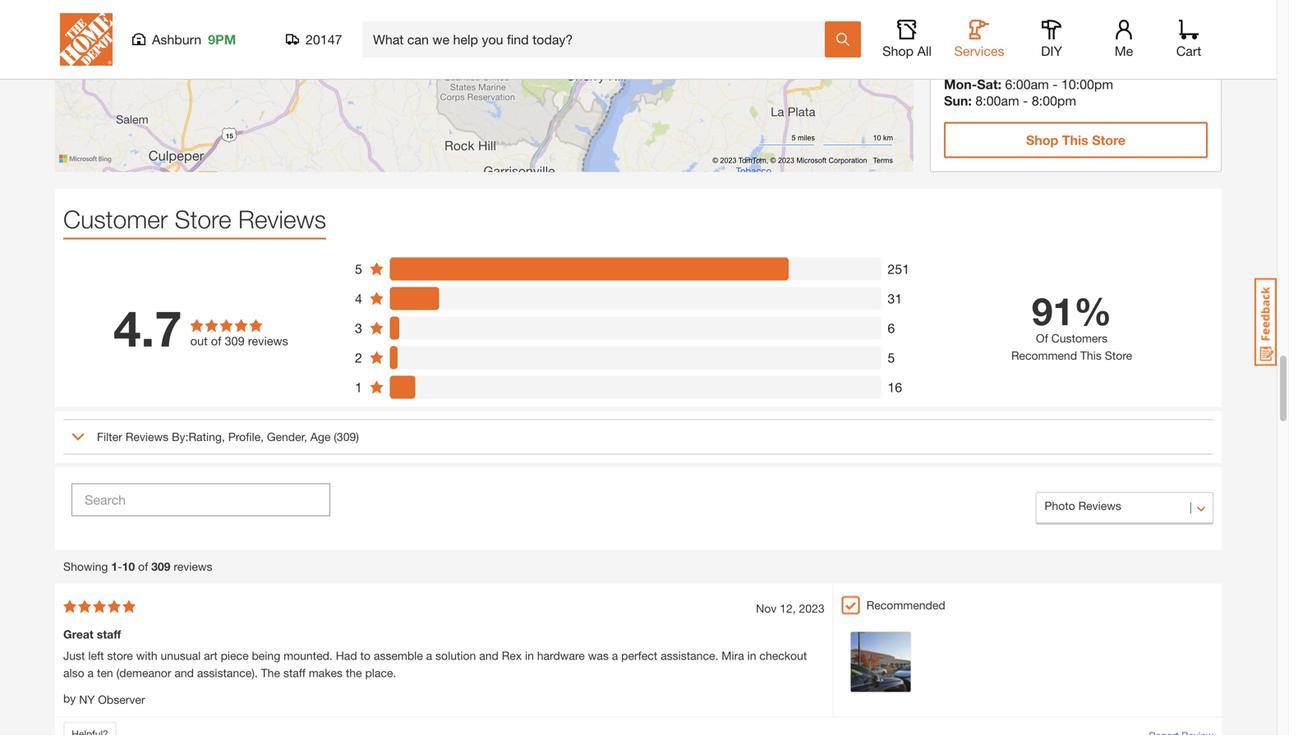 Task type: vqa. For each thing, say whether or not it's contained in the screenshot.
you
no



Task type: locate. For each thing, give the bounding box(es) containing it.
shop
[[883, 43, 914, 59], [1026, 132, 1059, 148]]

services button
[[953, 20, 1006, 59]]

terms
[[873, 157, 893, 165]]

(703)737- up 10:00pm
[[1052, 47, 1108, 62]]

1 horizontal spatial reviews
[[248, 334, 288, 348]]

0255
[[1039, 24, 1068, 39]]

mon-sat: 6:00am - 10:00pm sun: 8:00am - 8:00pm
[[944, 76, 1113, 108]]

cart link
[[1171, 20, 1207, 59]]

reviews right out
[[248, 334, 288, 348]]

feedback link image
[[1255, 278, 1277, 366]]

309 right age
[[337, 430, 356, 444]]

a left ten
[[88, 666, 94, 680]]

0 vertical spatial shop
[[883, 43, 914, 59]]

staff
[[97, 628, 121, 641], [283, 666, 306, 680]]

0 vertical spatial 1
[[355, 380, 362, 395]]

1 vertical spatial :
[[1045, 47, 1049, 62]]

in right mira on the bottom right of page
[[747, 649, 756, 663]]

0 horizontal spatial reviews
[[125, 430, 169, 444]]

reviews right the '10'
[[174, 560, 212, 574]]

- right showing
[[118, 560, 122, 574]]

customers
[[1051, 332, 1108, 345]]

: up services
[[976, 24, 979, 39]]

mira
[[722, 649, 744, 663]]

1 horizontal spatial in
[[747, 649, 756, 663]]

4.7
[[114, 299, 182, 357]]

0 horizontal spatial a
[[88, 666, 94, 680]]

store inside 91 % of customers recommend this store
[[1105, 349, 1132, 362]]

20147
[[306, 32, 342, 47]]

services
[[954, 43, 1005, 59]]

1 horizontal spatial 309
[[225, 334, 245, 348]]

me
[[1115, 43, 1133, 59]]

this down 8:00pm
[[1062, 132, 1089, 148]]

0 horizontal spatial (703)737-
[[983, 24, 1039, 39]]

1 vertical spatial staff
[[283, 666, 306, 680]]

1 horizontal spatial :
[[1045, 47, 1049, 62]]

customer store reviews
[[63, 205, 326, 234]]

nov 12, 2023
[[756, 602, 825, 615]]

0 vertical spatial reviews
[[248, 334, 288, 348]]

0 horizontal spatial 1
[[111, 560, 118, 574]]

0 horizontal spatial 5
[[355, 261, 362, 277]]

pro service desk : (703)737-6084
[[944, 47, 1137, 62]]

6:00am
[[1005, 76, 1049, 92]]

in right rex at the bottom of the page
[[525, 649, 534, 663]]

recommended
[[867, 599, 945, 612]]

shop inside shop this store button
[[1026, 132, 1059, 148]]

solution
[[436, 649, 476, 663]]

of
[[1036, 332, 1048, 345]]

store
[[944, 24, 976, 39], [1092, 132, 1126, 148], [175, 205, 231, 234], [1105, 349, 1132, 362]]

309 inside 4.7 out of 309 reviews
[[225, 334, 245, 348]]

0 vertical spatial :
[[976, 24, 979, 39]]

by ny observer
[[63, 692, 145, 707]]

1 vertical spatial this
[[1080, 349, 1102, 362]]

1 vertical spatial of
[[138, 560, 148, 574]]

10:00pm
[[1062, 76, 1113, 92]]

0 vertical spatial this
[[1062, 132, 1089, 148]]

(703)737-
[[983, 24, 1039, 39], [1052, 47, 1108, 62]]

1 down 2
[[355, 380, 362, 395]]

1 horizontal spatial -
[[1023, 93, 1028, 108]]

(703)737-6084 link
[[1052, 47, 1137, 62]]

309 right the '10'
[[151, 560, 170, 574]]

a left solution at the left bottom of page
[[426, 649, 432, 663]]

reviews inside 4.7 out of 309 reviews
[[248, 334, 288, 348]]

makes
[[309, 666, 343, 680]]

1 vertical spatial 1
[[111, 560, 118, 574]]

rating,
[[189, 430, 225, 444]]

2 horizontal spatial -
[[1053, 76, 1058, 92]]

20147 button
[[286, 31, 343, 48]]

the
[[261, 666, 280, 680]]

10
[[122, 560, 135, 574]]

shop left all
[[883, 43, 914, 59]]

a right the was
[[612, 649, 618, 663]]

2 horizontal spatial 309
[[337, 430, 356, 444]]

1 horizontal spatial (703)737-
[[1052, 47, 1108, 62]]

of right the '10'
[[138, 560, 148, 574]]

0 vertical spatial (703)737-
[[983, 24, 1039, 39]]

5 down 6
[[888, 350, 895, 366]]

0 horizontal spatial of
[[138, 560, 148, 574]]

had
[[336, 649, 357, 663]]

1 vertical spatial 5
[[888, 350, 895, 366]]

0 horizontal spatial :
[[976, 24, 979, 39]]

2
[[355, 350, 362, 366]]

1 vertical spatial and
[[174, 666, 194, 680]]

0 horizontal spatial staff
[[97, 628, 121, 641]]

2 vertical spatial 309
[[151, 560, 170, 574]]

shop for shop all
[[883, 43, 914, 59]]

store inside button
[[1092, 132, 1126, 148]]

in
[[525, 649, 534, 663], [747, 649, 756, 663]]

1 vertical spatial 309
[[337, 430, 356, 444]]

(703)737- up desk at the right of the page
[[983, 24, 1039, 39]]

: down '0255'
[[1045, 47, 1049, 62]]

diy button
[[1025, 20, 1078, 59]]

1 horizontal spatial of
[[211, 334, 221, 348]]

service
[[968, 47, 1012, 62]]

0 vertical spatial of
[[211, 334, 221, 348]]

Search text field
[[71, 484, 330, 516]]

shop inside shop all button
[[883, 43, 914, 59]]

91
[[1032, 288, 1074, 334]]

ny
[[79, 693, 95, 707]]

shop for shop this store
[[1026, 132, 1059, 148]]

:
[[976, 24, 979, 39], [1045, 47, 1049, 62]]

of
[[211, 334, 221, 348], [138, 560, 148, 574]]

me button
[[1098, 20, 1150, 59]]

1 vertical spatial reviews
[[174, 560, 212, 574]]

and down the unusual
[[174, 666, 194, 680]]

caret image
[[71, 431, 85, 444]]

1 vertical spatial reviews
[[125, 430, 169, 444]]

assistance.
[[661, 649, 718, 663]]

staff down mounted.
[[283, 666, 306, 680]]

0 horizontal spatial shop
[[883, 43, 914, 59]]

by:
[[172, 430, 189, 444]]

unusual
[[161, 649, 201, 663]]

8:00am
[[976, 93, 1019, 108]]

0 horizontal spatial in
[[525, 649, 534, 663]]

1 vertical spatial shop
[[1026, 132, 1059, 148]]

0 horizontal spatial 309
[[151, 560, 170, 574]]

a
[[426, 649, 432, 663], [612, 649, 618, 663], [88, 666, 94, 680]]

309
[[225, 334, 245, 348], [337, 430, 356, 444], [151, 560, 170, 574]]

1 horizontal spatial shop
[[1026, 132, 1059, 148]]

of right out
[[211, 334, 221, 348]]

0 vertical spatial 309
[[225, 334, 245, 348]]

5 up the 4
[[355, 261, 362, 277]]

1
[[355, 380, 362, 395], [111, 560, 118, 574]]

- up 8:00pm
[[1053, 76, 1058, 92]]

0 vertical spatial reviews
[[238, 205, 326, 234]]

-
[[1053, 76, 1058, 92], [1023, 93, 1028, 108], [118, 560, 122, 574]]

sun:
[[944, 93, 972, 108]]

and left rex at the bottom of the page
[[479, 649, 499, 663]]

1 horizontal spatial a
[[426, 649, 432, 663]]

8:00pm
[[1032, 93, 1076, 108]]

the home depot logo image
[[60, 13, 113, 66]]

this down customers
[[1080, 349, 1102, 362]]

staff up store
[[97, 628, 121, 641]]

shop down 8:00pm
[[1026, 132, 1059, 148]]

2 horizontal spatial a
[[612, 649, 618, 663]]

1 horizontal spatial staff
[[283, 666, 306, 680]]

0 vertical spatial -
[[1053, 76, 1058, 92]]

9pm
[[208, 32, 236, 47]]

- down '6:00am'
[[1023, 93, 1028, 108]]

1 horizontal spatial and
[[479, 649, 499, 663]]

309 right out
[[225, 334, 245, 348]]

customer
[[63, 205, 168, 234]]

great
[[63, 628, 94, 641]]

0 horizontal spatial -
[[118, 560, 122, 574]]

1 horizontal spatial reviews
[[238, 205, 326, 234]]

all
[[917, 43, 932, 59]]

1 left the '10'
[[111, 560, 118, 574]]



Task type: describe. For each thing, give the bounding box(es) containing it.
12,
[[780, 602, 796, 615]]

perfect
[[621, 649, 658, 663]]

showing
[[63, 560, 108, 574]]

also
[[63, 666, 84, 680]]

just
[[63, 649, 85, 663]]

terms link
[[873, 155, 893, 166]]

ten
[[97, 666, 113, 680]]

shop all
[[883, 43, 932, 59]]

filter reviews by: rating, profile, gender, age ( 309 )
[[97, 430, 359, 444]]

shop all button
[[881, 20, 933, 59]]

(703)737-0255 link
[[983, 24, 1068, 39]]

2 in from the left
[[747, 649, 756, 663]]

microsoft bing image
[[59, 147, 116, 171]]

(demeanor
[[116, 666, 171, 680]]

this inside 91 % of customers recommend this store
[[1080, 349, 1102, 362]]

rex
[[502, 649, 522, 663]]

gender,
[[267, 430, 307, 444]]

with
[[136, 649, 157, 663]]

showing 1 - 10 of 309 reviews
[[63, 560, 212, 574]]

observer
[[98, 693, 145, 707]]

nov
[[756, 602, 777, 615]]

1 in from the left
[[525, 649, 534, 663]]

0 vertical spatial staff
[[97, 628, 121, 641]]

1 horizontal spatial 1
[[355, 380, 362, 395]]

1 vertical spatial -
[[1023, 93, 1028, 108]]

What can we help you find today? search field
[[373, 22, 824, 57]]

the
[[346, 666, 362, 680]]

16
[[888, 380, 902, 395]]

being
[[252, 649, 280, 663]]

0 horizontal spatial and
[[174, 666, 194, 680]]

diy
[[1041, 43, 1062, 59]]

piece
[[221, 649, 249, 663]]

6
[[888, 320, 895, 336]]

mon-
[[944, 76, 977, 92]]

ny observer button
[[79, 691, 145, 709]]

ashburn 9pm
[[152, 32, 236, 47]]

mounted.
[[284, 649, 333, 663]]

age
[[310, 430, 331, 444]]

2 vertical spatial -
[[118, 560, 122, 574]]

assistance).
[[197, 666, 258, 680]]

4.7 out of 309 reviews
[[114, 299, 288, 357]]

ashburn
[[152, 32, 201, 47]]

left
[[88, 649, 104, 663]]

was
[[588, 649, 609, 663]]

91 % of customers recommend this store
[[1011, 288, 1132, 362]]

pro
[[944, 47, 964, 62]]

%
[[1074, 288, 1112, 334]]

assemble
[[374, 649, 423, 663]]

2023
[[799, 602, 825, 615]]

of inside 4.7 out of 309 reviews
[[211, 334, 221, 348]]

shop this store
[[1026, 132, 1126, 148]]

4
[[355, 291, 362, 306]]

0 vertical spatial and
[[479, 649, 499, 663]]

place.
[[365, 666, 396, 680]]

hardware
[[537, 649, 585, 663]]

cart
[[1176, 43, 1201, 59]]

checkout
[[760, 649, 807, 663]]

1 horizontal spatial 5
[[888, 350, 895, 366]]

store
[[107, 649, 133, 663]]

profile,
[[228, 430, 264, 444]]

(
[[334, 430, 337, 444]]

0 horizontal spatial reviews
[[174, 560, 212, 574]]

31
[[888, 291, 902, 306]]

recommend
[[1011, 349, 1077, 362]]

shop this store button
[[944, 122, 1208, 158]]

great staff just left store with unusual art piece being mounted.  had to assemble a solution and rex in hardware was a perfect assistance.    mira in checkout also a ten (demeanor and assistance).   the staff makes the place.
[[63, 628, 807, 680]]

sat:
[[977, 76, 1002, 92]]

)
[[356, 430, 359, 444]]

out
[[190, 334, 208, 348]]

by
[[63, 692, 76, 705]]

6084
[[1108, 47, 1137, 62]]

desk
[[1015, 47, 1045, 62]]

filter
[[97, 430, 122, 444]]

1 vertical spatial (703)737-
[[1052, 47, 1108, 62]]

store : (703)737-0255
[[944, 24, 1068, 39]]

art
[[204, 649, 218, 663]]

3
[[355, 320, 362, 336]]

0 vertical spatial 5
[[355, 261, 362, 277]]

this inside button
[[1062, 132, 1089, 148]]

251
[[888, 261, 910, 277]]



